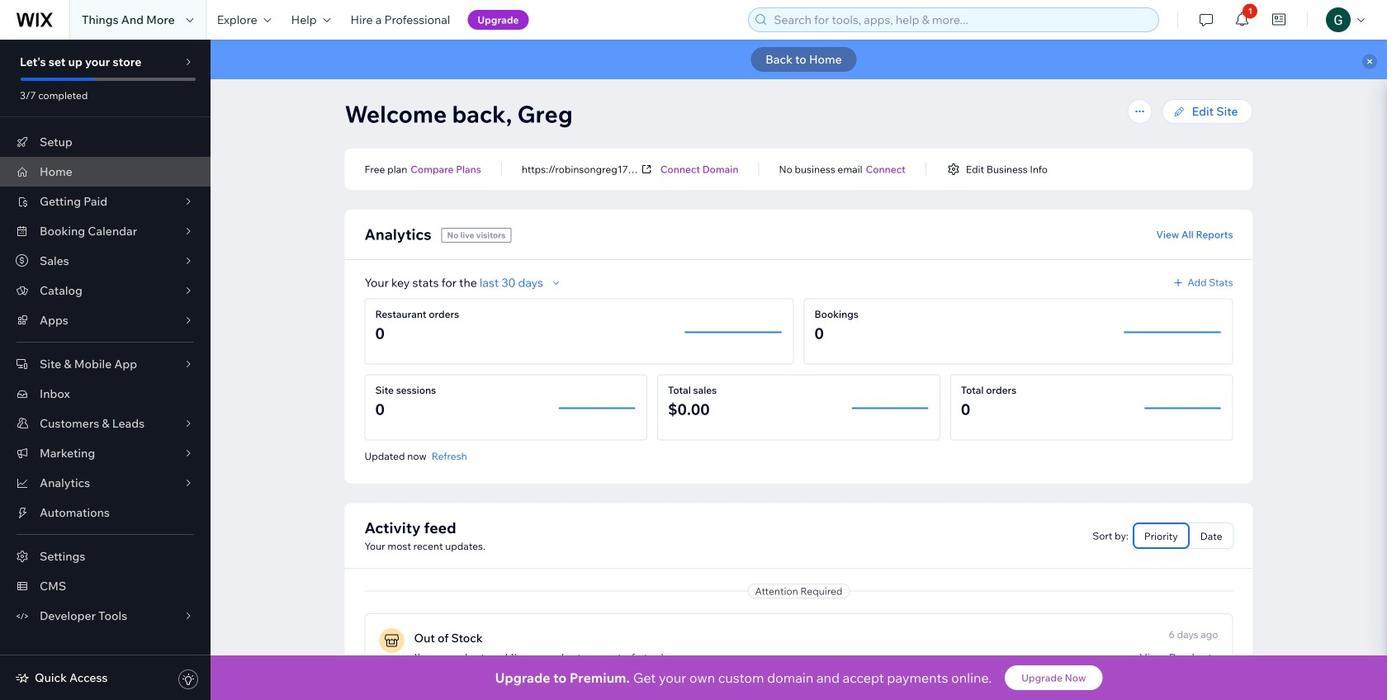 Task type: describe. For each thing, give the bounding box(es) containing it.
Search for tools, apps, help & more... field
[[769, 8, 1154, 31]]



Task type: vqa. For each thing, say whether or not it's contained in the screenshot.
Settings to the top
no



Task type: locate. For each thing, give the bounding box(es) containing it.
alert
[[211, 40, 1387, 79]]

sidebar element
[[0, 40, 211, 700]]



